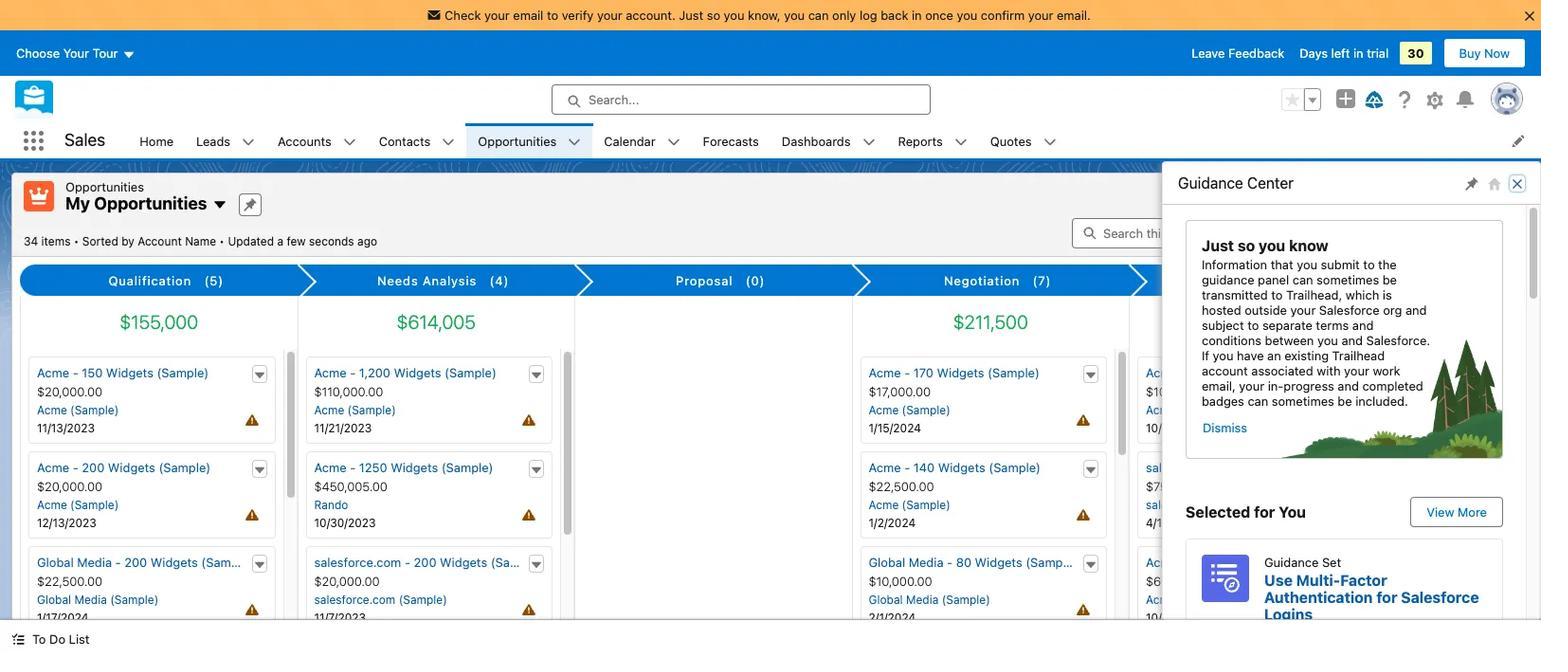 Task type: describe. For each thing, give the bounding box(es) containing it.
0 vertical spatial sometimes
[[1317, 272, 1380, 287]]

global media - 200 widgets (sample) link
[[37, 555, 253, 570]]

salesforce.com - 200 widgets (sample) link
[[314, 555, 543, 570]]

salesforce.com inside $75,000.00 salesforce.com (sample) 4/19/2023
[[1146, 498, 1228, 512]]

buy
[[1460, 46, 1482, 61]]

salesforce inside just so you know information that you submit to the guidance panel can sometimes be transmitted to trailhead, which is hosted outside your salesforce org and subject to separate terms and conditions between you and salesforce. if you have an existing trailhead account associated with your work email, your in-progress and completed badges can sometimes be included.
[[1320, 302, 1380, 318]]

$155,000
[[120, 311, 198, 333]]

do
[[49, 631, 65, 647]]

separate
[[1263, 318, 1313, 333]]

verify
[[562, 8, 594, 23]]

0 vertical spatial in
[[912, 8, 922, 23]]

acme inside $20,000.00 acme (sample) 11/13/2023
[[37, 403, 67, 417]]

for inside guidance set use multi-factor authentication for salesforce logins
[[1377, 589, 1398, 606]]

multi-
[[1297, 572, 1341, 589]]

just inside just so you know information that you submit to the guidance panel can sometimes be transmitted to trailhead, which is hosted outside your salesforce org and subject to separate terms and conditions between you and salesforce. if you have an existing trailhead account associated with your work email, your in-progress and completed badges can sometimes be included.
[[1202, 237, 1235, 254]]

1 horizontal spatial be
[[1383, 272, 1398, 287]]

(sample) inside $75,000.00 salesforce.com (sample) 4/19/2023
[[1231, 498, 1279, 512]]

confirm
[[981, 8, 1025, 23]]

reports link
[[887, 123, 955, 158]]

set
[[1323, 555, 1342, 570]]

acme inside $20,000.00 acme (sample) 12/13/2023
[[37, 498, 67, 512]]

to up $512,000
[[1272, 287, 1283, 302]]

leads list item
[[185, 123, 267, 158]]

by
[[121, 234, 134, 248]]

1 horizontal spatial in
[[1354, 46, 1364, 61]]

text default image for contacts link
[[442, 135, 455, 149]]

1100
[[1191, 365, 1218, 380]]

$20,000.00 for salesforce.com - 200 widgets (sample)
[[314, 574, 380, 589]]

text default image for calendar link
[[667, 135, 680, 149]]

to left the
[[1364, 257, 1375, 272]]

- for acme - 200 widgets (sample)
[[73, 460, 78, 475]]

dashboards link
[[771, 123, 862, 158]]

acme (sample) link for 200
[[37, 498, 119, 512]]

name
[[185, 234, 216, 248]]

$60,000.00
[[1146, 574, 1212, 589]]

600
[[1246, 460, 1269, 475]]

authentication
[[1265, 589, 1373, 606]]

accounts link
[[267, 123, 343, 158]]

acme up $450,005.00
[[314, 460, 347, 475]]

(sample) inside the $60,000.00 acme (sample) 10/24/2022
[[1180, 593, 1228, 607]]

your right verify
[[597, 8, 623, 23]]

$450,005.00 rando 10/30/2023
[[314, 479, 388, 530]]

widgets for acme - 1100 widgets (sample)
[[1221, 365, 1269, 380]]

(7)
[[1033, 273, 1052, 288]]

acme inside $110,000.00 acme (sample) 11/21/2023
[[314, 403, 344, 417]]

accounts list item
[[267, 123, 368, 158]]

acme - 150 widgets (sample) link
[[37, 365, 209, 380]]

email.
[[1057, 8, 1091, 23]]

existing
[[1285, 348, 1329, 363]]

tour
[[93, 46, 118, 61]]

widgets for salesforce.com - 600 widgets (sample)
[[1273, 460, 1320, 475]]

feedback
[[1229, 46, 1285, 61]]

you
[[1279, 503, 1307, 521]]

170
[[914, 365, 934, 380]]

widgets for acme - 140 widgets (sample)
[[938, 460, 986, 475]]

$22,500.00 for acme
[[869, 479, 935, 494]]

(sample) inside $105,000.00 acme (sample) 10/18/2023
[[1180, 403, 1228, 417]]

opportunities inside list item
[[478, 133, 557, 148]]

acme left 140
[[869, 460, 901, 475]]

media up $22,500.00 global media (sample) 1/17/2024
[[77, 555, 112, 570]]

global down 12/13/2023
[[37, 555, 74, 570]]

you up that
[[1259, 237, 1286, 254]]

(5)
[[204, 273, 224, 288]]

text default image for acme - 140 widgets (sample) link
[[1085, 464, 1098, 477]]

(sample) inside $20,000.00 acme (sample) 12/13/2023
[[70, 498, 119, 512]]

list
[[69, 631, 89, 647]]

acme - 650 widgets (sample) link
[[1146, 555, 1320, 570]]

- left 80
[[947, 555, 953, 570]]

quotes link
[[979, 123, 1043, 158]]

in-
[[1268, 378, 1284, 393]]

proposal
[[676, 273, 733, 288]]

widgets right 80
[[975, 555, 1023, 570]]

acme - 1,200 widgets (sample) link
[[314, 365, 497, 380]]

$20,000.00 acme (sample) 11/13/2023
[[37, 384, 119, 435]]

$22,500.00 acme (sample) 1/2/2024
[[869, 479, 951, 530]]

your left email.
[[1029, 8, 1054, 23]]

my opportunities|opportunities|list view element
[[11, 173, 1530, 658]]

650
[[1191, 555, 1214, 570]]

$20,000.00 for acme - 150 widgets (sample)
[[37, 384, 103, 399]]

acme - 140 widgets (sample) link
[[869, 460, 1041, 475]]

text default image for acme - 1,200 widgets (sample) link
[[530, 369, 543, 382]]

global media (sample) link for $155,000
[[37, 593, 159, 607]]

an
[[1268, 348, 1282, 363]]

acme up the $60,000.00
[[1146, 555, 1179, 570]]

text default image for acme - 650 widgets (sample) link
[[1361, 558, 1374, 572]]

days
[[1300, 46, 1328, 61]]

global media - 200 widgets (sample)
[[37, 555, 253, 570]]

global media (sample) link for $211,500
[[869, 593, 991, 607]]

0 vertical spatial just
[[679, 8, 704, 23]]

salesforce.com (sample) link for $75,000.00
[[1146, 498, 1279, 512]]

0 vertical spatial for
[[1255, 503, 1276, 521]]

new button
[[1460, 182, 1516, 210]]

acme inside the $17,000.00 acme (sample) 1/15/2024
[[869, 403, 899, 417]]

panel
[[1258, 272, 1290, 287]]

media up "$10,000.00"
[[909, 555, 944, 570]]

email,
[[1202, 378, 1236, 393]]

between
[[1265, 333, 1315, 348]]

guidance for guidance set use multi-factor authentication for salesforce logins
[[1265, 555, 1319, 570]]

34 items • sorted by account name • updated a few seconds ago
[[24, 234, 377, 248]]

1 horizontal spatial 200
[[124, 555, 147, 570]]

(sample) inside $20,000.00 salesforce.com (sample) 11/7/2023
[[399, 593, 447, 607]]

so inside just so you know information that you submit to the guidance panel can sometimes be transmitted to trailhead, which is hosted outside your salesforce org and subject to separate terms and conditions between you and salesforce. if you have an existing trailhead account associated with your work email, your in-progress and completed badges can sometimes be included.
[[1238, 237, 1256, 254]]

$450,005.00
[[314, 479, 388, 494]]

if
[[1202, 348, 1210, 363]]

global media - 80 widgets (sample)
[[869, 555, 1078, 570]]

leads link
[[185, 123, 242, 158]]

11/7/2023
[[314, 611, 366, 625]]

opportunities list item
[[467, 123, 593, 158]]

salesforce.com - 600 widgets (sample)
[[1146, 460, 1375, 475]]

1/17/2024
[[37, 611, 89, 625]]

hosted
[[1202, 302, 1242, 318]]

back
[[881, 8, 909, 23]]

11/21/2023
[[314, 421, 372, 435]]

- for salesforce.com - 200 widgets (sample)
[[405, 555, 411, 570]]

progress
[[1284, 378, 1335, 393]]

with
[[1317, 363, 1341, 378]]

- for acme - 1100 widgets (sample)
[[1182, 365, 1188, 380]]

acme (sample) link for 650
[[1146, 593, 1228, 607]]

org
[[1384, 302, 1403, 318]]

80
[[956, 555, 972, 570]]

acme inside the $22,500.00 acme (sample) 1/2/2024
[[869, 498, 899, 512]]

salesforce inside guidance set use multi-factor authentication for salesforce logins
[[1402, 589, 1480, 606]]

widgets for acme - 1250 widgets (sample)
[[391, 460, 438, 475]]

trailhead
[[1333, 348, 1385, 363]]

contacts link
[[368, 123, 442, 158]]

acme (sample) link for 150
[[37, 403, 119, 417]]

is
[[1383, 287, 1393, 302]]

calendar list item
[[593, 123, 692, 158]]

your right with
[[1345, 363, 1370, 378]]

my opportunities status
[[24, 234, 228, 248]]

text default image for global media - 80 widgets (sample) link
[[1085, 558, 1098, 572]]

acme down 11/13/2023
[[37, 460, 69, 475]]

1 vertical spatial sometimes
[[1272, 393, 1335, 409]]

list view controls image
[[1304, 218, 1345, 248]]

$110,000.00
[[314, 384, 383, 399]]

choose your tour button
[[15, 38, 136, 68]]

check
[[445, 8, 481, 23]]

media inside $10,000.00 global media (sample) 2/1/2024
[[906, 593, 939, 607]]

text default image for leads link
[[242, 135, 255, 149]]

to right subject
[[1248, 318, 1259, 333]]

acme - 170 widgets (sample) link
[[869, 365, 1040, 380]]

you right "once"
[[957, 8, 978, 23]]

reports list item
[[887, 123, 979, 158]]

2/1/2024
[[869, 611, 916, 625]]

sales
[[64, 130, 105, 150]]

your left email
[[485, 8, 510, 23]]

text default image for acme - 1250 widgets (sample) link
[[530, 464, 543, 477]]

quotes
[[991, 133, 1032, 148]]

few
[[287, 234, 306, 248]]

$17,000.00 acme (sample) 1/15/2024
[[869, 384, 951, 435]]

0 vertical spatial so
[[707, 8, 721, 23]]

guidance set use multi-factor authentication for salesforce logins
[[1265, 555, 1480, 623]]

choose your tour
[[16, 46, 118, 61]]

widgets for acme - 1,200 widgets (sample)
[[394, 365, 441, 380]]

contacts list item
[[368, 123, 467, 158]]

calendar link
[[593, 123, 667, 158]]

use
[[1265, 572, 1293, 589]]

check your email to verify your account. just so you know, you can only log back in once you confirm your email.
[[445, 8, 1091, 23]]

text default image for the quotes "link"
[[1043, 135, 1057, 149]]

acme - 1100 widgets (sample)
[[1146, 365, 1324, 380]]

- for acme - 140 widgets (sample)
[[905, 460, 910, 475]]

transmitted
[[1202, 287, 1268, 302]]

acme - 140 widgets (sample)
[[869, 460, 1041, 475]]

$211,500
[[954, 311, 1029, 333]]

acme up $17,000.00
[[869, 365, 901, 380]]

outside
[[1245, 302, 1288, 318]]

won
[[1267, 273, 1295, 288]]

reports
[[898, 133, 943, 148]]

search...
[[589, 92, 640, 107]]

your left in-
[[1240, 378, 1265, 393]]

select list display image
[[1349, 218, 1391, 248]]



Task type: vqa. For each thing, say whether or not it's contained in the screenshot.


Task type: locate. For each thing, give the bounding box(es) containing it.
guidance
[[1179, 174, 1244, 192], [1265, 555, 1319, 570]]

selected
[[1186, 503, 1251, 521]]

leave feedback link
[[1192, 46, 1285, 61]]

acme up 10/18/2023
[[1146, 403, 1176, 417]]

acme - 1250 widgets (sample) link
[[314, 460, 494, 475]]

factor
[[1341, 572, 1388, 589]]

forecasts
[[703, 133, 759, 148]]

200 up $22,500.00 global media (sample) 1/17/2024
[[124, 555, 147, 570]]

acme (sample) link up 11/13/2023
[[37, 403, 119, 417]]

global media (sample) link
[[37, 593, 159, 607], [869, 593, 991, 607]]

logins
[[1265, 606, 1313, 623]]

- for acme - 150 widgets (sample)
[[73, 365, 78, 380]]

4/19/2023
[[1146, 516, 1201, 530]]

closed
[[1217, 273, 1262, 288]]

salesforce.com (sample) link up 11/7/2023
[[314, 593, 447, 607]]

sometimes down associated
[[1272, 393, 1335, 409]]

widgets right 650
[[1218, 555, 1265, 570]]

10/24/2022
[[1146, 611, 1207, 625]]

0 horizontal spatial global media (sample) link
[[37, 593, 159, 607]]

global up 2/1/2024
[[869, 593, 903, 607]]

widgets up $20,000.00 acme (sample) 12/13/2023
[[108, 460, 155, 475]]

- for acme - 1,200 widgets (sample)
[[350, 365, 356, 380]]

1 vertical spatial in
[[1354, 46, 1364, 61]]

(0)
[[746, 273, 766, 288]]

$20,000.00 salesforce.com (sample) 11/7/2023
[[314, 574, 447, 625]]

(sample) inside $10,000.00 global media (sample) 2/1/2024
[[942, 593, 991, 607]]

text default image for dashboards link
[[862, 135, 876, 149]]

0 horizontal spatial just
[[679, 8, 704, 23]]

in
[[912, 8, 922, 23], [1354, 46, 1364, 61]]

global
[[37, 555, 74, 570], [869, 555, 906, 570], [37, 593, 71, 607], [869, 593, 903, 607]]

0 horizontal spatial 200
[[82, 460, 105, 475]]

for left 'you'
[[1255, 503, 1276, 521]]

guidance inside guidance set use multi-factor authentication for salesforce logins
[[1265, 555, 1319, 570]]

$75,000.00 salesforce.com (sample) 4/19/2023
[[1146, 479, 1279, 530]]

search... button
[[552, 84, 931, 115]]

acme (sample) link up '1/2/2024'
[[869, 498, 951, 512]]

1/2/2024
[[869, 516, 916, 530]]

$512,000
[[1229, 311, 1307, 333]]

guidance up the use
[[1265, 555, 1319, 570]]

0 horizontal spatial salesforce
[[1320, 302, 1380, 318]]

1 horizontal spatial •
[[219, 234, 225, 248]]

none search field inside my opportunities|opportunities|list view element
[[1072, 218, 1300, 248]]

0 horizontal spatial salesforce.com (sample) link
[[314, 593, 447, 607]]

$22,500.00 inside the $22,500.00 acme (sample) 1/2/2024
[[869, 479, 935, 494]]

2 vertical spatial can
[[1248, 393, 1269, 409]]

0 vertical spatial salesforce.com (sample) link
[[1146, 498, 1279, 512]]

dismiss
[[1203, 420, 1248, 435]]

1 horizontal spatial for
[[1377, 589, 1398, 606]]

0 vertical spatial guidance
[[1179, 174, 1244, 192]]

acme up '1/2/2024'
[[869, 498, 899, 512]]

acme up 11/21/2023
[[314, 403, 344, 417]]

just so you know information that you submit to the guidance panel can sometimes be transmitted to trailhead, which is hosted outside your salesforce org and subject to separate terms and conditions between you and salesforce. if you have an existing trailhead account associated with your work email, your in-progress and completed badges can sometimes be included.
[[1202, 237, 1431, 409]]

information
[[1202, 257, 1268, 272]]

1 horizontal spatial guidance
[[1265, 555, 1319, 570]]

0 horizontal spatial •
[[74, 234, 79, 248]]

work
[[1373, 363, 1401, 378]]

(sample) inside $20,000.00 acme (sample) 11/13/2023
[[70, 403, 119, 417]]

1 vertical spatial $22,500.00
[[37, 574, 103, 589]]

acme (sample) link
[[37, 403, 119, 417], [314, 403, 396, 417], [869, 403, 951, 417], [1146, 403, 1228, 417], [37, 498, 119, 512], [869, 498, 951, 512], [1146, 593, 1228, 607]]

acme (sample) link up 12/13/2023
[[37, 498, 119, 512]]

acme - 200 widgets (sample) link
[[37, 460, 211, 475]]

text default image for global media - 200 widgets (sample) link
[[253, 558, 266, 572]]

have
[[1237, 348, 1264, 363]]

text default image inside "calendar" list item
[[667, 135, 680, 149]]

None search field
[[1072, 218, 1300, 248]]

group
[[1282, 88, 1322, 111]]

acme up 11/13/2023
[[37, 403, 67, 417]]

200 up $20,000.00 salesforce.com (sample) 11/7/2023
[[414, 555, 437, 570]]

2 horizontal spatial 200
[[414, 555, 437, 570]]

dismiss button
[[1202, 412, 1249, 443]]

$22,500.00 inside $22,500.00 global media (sample) 1/17/2024
[[37, 574, 103, 589]]

$20,000.00 inside $20,000.00 salesforce.com (sample) 11/7/2023
[[314, 574, 380, 589]]

200 for salesforce.com
[[414, 555, 437, 570]]

account
[[1202, 363, 1249, 378]]

text default image for acme - 170 widgets (sample) link
[[1085, 369, 1098, 382]]

my
[[65, 193, 90, 213]]

account
[[138, 234, 182, 248]]

acme - 150 widgets (sample)
[[37, 365, 209, 380]]

guidance up search my opportunities list view. search box
[[1179, 174, 1244, 192]]

200 for acme
[[82, 460, 105, 475]]

you right "if"
[[1213, 348, 1234, 363]]

acme (sample) link down $105,000.00
[[1146, 403, 1228, 417]]

text default image for accounts link
[[343, 135, 356, 149]]

acme - 200 widgets (sample)
[[37, 460, 211, 475]]

salesforce left is
[[1320, 302, 1380, 318]]

200 up $20,000.00 acme (sample) 12/13/2023
[[82, 460, 105, 475]]

text default image inside leads list item
[[242, 135, 255, 149]]

list
[[128, 123, 1542, 158]]

• right "name" on the left of the page
[[219, 234, 225, 248]]

you down know
[[1297, 257, 1318, 272]]

leave feedback
[[1192, 46, 1285, 61]]

acme left '150'
[[37, 365, 69, 380]]

2 global media (sample) link from the left
[[869, 593, 991, 607]]

items
[[41, 234, 71, 248]]

sometimes
[[1317, 272, 1380, 287], [1272, 393, 1335, 409]]

you right know,
[[784, 8, 805, 23]]

1 vertical spatial for
[[1377, 589, 1398, 606]]

$20,000.00 for acme - 200 widgets (sample)
[[37, 479, 103, 494]]

2 horizontal spatial can
[[1293, 272, 1314, 287]]

salesforce.com down $75,000.00
[[1146, 498, 1228, 512]]

text default image inside dashboards list item
[[862, 135, 876, 149]]

1 horizontal spatial can
[[1248, 393, 1269, 409]]

acme up 10/24/2022
[[1146, 593, 1176, 607]]

text default image
[[242, 135, 255, 149], [213, 197, 228, 213], [253, 369, 266, 382], [530, 369, 543, 382], [1361, 369, 1374, 382], [253, 464, 266, 477], [1361, 558, 1374, 572], [11, 633, 25, 646]]

1 vertical spatial salesforce
[[1402, 589, 1480, 606]]

- for salesforce.com - 600 widgets (sample)
[[1237, 460, 1243, 475]]

1 global media (sample) link from the left
[[37, 593, 159, 607]]

1 vertical spatial just
[[1202, 237, 1235, 254]]

text default image inside accounts list item
[[343, 135, 356, 149]]

0 horizontal spatial in
[[912, 8, 922, 23]]

your left terms
[[1291, 302, 1316, 318]]

more
[[1458, 504, 1488, 520]]

1 vertical spatial $20,000.00
[[37, 479, 103, 494]]

$20,000.00 acme (sample) 12/13/2023
[[37, 479, 119, 530]]

acme - 1250 widgets (sample)
[[314, 460, 494, 475]]

- for acme - 650 widgets (sample)
[[1182, 555, 1188, 570]]

(sample) inside $110,000.00 acme (sample) 11/21/2023
[[348, 403, 396, 417]]

can for to
[[808, 8, 829, 23]]

salesforce.com inside $20,000.00 salesforce.com (sample) 11/7/2023
[[314, 593, 396, 607]]

global up 1/17/2024
[[37, 593, 71, 607]]

$105,000.00 acme (sample) 10/18/2023
[[1146, 384, 1228, 435]]

global media (sample) link down "$10,000.00"
[[869, 593, 991, 607]]

0 horizontal spatial can
[[808, 8, 829, 23]]

$22,500.00 for global
[[37, 574, 103, 589]]

text default image inside quotes list item
[[1043, 135, 1057, 149]]

so
[[707, 8, 721, 23], [1238, 237, 1256, 254]]

acme (sample) link for 170
[[869, 403, 951, 417]]

global inside $10,000.00 global media (sample) 2/1/2024
[[869, 593, 903, 607]]

$22,500.00 down 140
[[869, 479, 935, 494]]

1 vertical spatial so
[[1238, 237, 1256, 254]]

choose
[[16, 46, 60, 61]]

can left only
[[808, 8, 829, 23]]

view
[[1427, 504, 1455, 520]]

so left know,
[[707, 8, 721, 23]]

1 vertical spatial be
[[1338, 393, 1353, 409]]

updated
[[228, 234, 274, 248]]

badges
[[1202, 393, 1245, 409]]

widgets up $22,500.00 global media (sample) 1/17/2024
[[151, 555, 198, 570]]

1 horizontal spatial salesforce
[[1402, 589, 1480, 606]]

just up "information"
[[1202, 237, 1235, 254]]

that
[[1271, 257, 1294, 272]]

- up $110,000.00
[[350, 365, 356, 380]]

1250
[[359, 460, 387, 475]]

text default image for acme - 1100 widgets (sample) link
[[1361, 369, 1374, 382]]

for right authentication
[[1377, 589, 1398, 606]]

you
[[724, 8, 745, 23], [784, 8, 805, 23], [957, 8, 978, 23], [1259, 237, 1286, 254], [1297, 257, 1318, 272], [1318, 333, 1339, 348], [1213, 348, 1234, 363]]

- for acme - 1250 widgets (sample)
[[350, 460, 356, 475]]

0 horizontal spatial for
[[1255, 503, 1276, 521]]

dashboards list item
[[771, 123, 887, 158]]

$20,000.00
[[37, 384, 103, 399], [37, 479, 103, 494], [314, 574, 380, 589]]

global inside $22,500.00 global media (sample) 1/17/2024
[[37, 593, 71, 607]]

acme up 1/15/2024
[[869, 403, 899, 417]]

text default image for the acme - 150 widgets (sample) link
[[253, 369, 266, 382]]

center
[[1248, 174, 1294, 192]]

1 horizontal spatial global media (sample) link
[[869, 593, 991, 607]]

salesforce.com
[[1146, 460, 1233, 475], [1146, 498, 1228, 512], [314, 555, 401, 570], [314, 593, 396, 607]]

- up $20,000.00 salesforce.com (sample) 11/7/2023
[[405, 555, 411, 570]]

widgets for salesforce.com - 200 widgets (sample)
[[440, 555, 488, 570]]

0 vertical spatial $22,500.00
[[869, 479, 935, 494]]

days left in trial
[[1300, 46, 1389, 61]]

0 vertical spatial can
[[808, 8, 829, 23]]

once
[[926, 8, 954, 23]]

forecasts link
[[692, 123, 771, 158]]

global up "$10,000.00"
[[869, 555, 906, 570]]

salesforce.com up 11/7/2023
[[314, 593, 396, 607]]

so up "information"
[[1238, 237, 1256, 254]]

$20,000.00 up 11/7/2023
[[314, 574, 380, 589]]

• right items
[[74, 234, 79, 248]]

media down "$10,000.00"
[[906, 593, 939, 607]]

- left '600'
[[1237, 460, 1243, 475]]

quotes list item
[[979, 123, 1068, 158]]

2 vertical spatial $20,000.00
[[314, 574, 380, 589]]

150
[[82, 365, 103, 380]]

text default image for acme - 200 widgets (sample) link
[[253, 464, 266, 477]]

be up the org
[[1383, 272, 1398, 287]]

terms
[[1316, 318, 1350, 333]]

sometimes left is
[[1317, 272, 1380, 287]]

(sample) inside the $22,500.00 acme (sample) 1/2/2024
[[902, 498, 951, 512]]

text default image inside contacts list item
[[442, 135, 455, 149]]

acme inside the $60,000.00 acme (sample) 10/24/2022
[[1146, 593, 1176, 607]]

acme (sample) link down $17,000.00
[[869, 403, 951, 417]]

Search My Opportunities list view. search field
[[1072, 218, 1300, 248]]

can right panel
[[1293, 272, 1314, 287]]

(sample) inside the $17,000.00 acme (sample) 1/15/2024
[[902, 403, 951, 417]]

just right account.
[[679, 8, 704, 23]]

0 horizontal spatial guidance
[[1179, 174, 1244, 192]]

a
[[277, 234, 284, 248]]

can right badges
[[1248, 393, 1269, 409]]

to right email
[[547, 8, 559, 23]]

widgets for acme - 200 widgets (sample)
[[108, 460, 155, 475]]

be down with
[[1338, 393, 1353, 409]]

widgets down the have
[[1221, 365, 1269, 380]]

acme (sample) link for 1,200
[[314, 403, 396, 417]]

to do list button
[[0, 620, 101, 658]]

0 horizontal spatial so
[[707, 8, 721, 23]]

0 horizontal spatial $22,500.00
[[37, 574, 103, 589]]

opportunities
[[478, 133, 557, 148], [65, 179, 144, 194], [94, 193, 207, 213]]

qualification
[[109, 273, 192, 288]]

now
[[1485, 46, 1510, 61]]

1,200
[[359, 365, 391, 380]]

$20,000.00 down '150'
[[37, 384, 103, 399]]

12/13/2023
[[37, 516, 97, 530]]

text default image for salesforce.com - 200 widgets (sample) link
[[530, 558, 543, 572]]

salesforce right "factor"
[[1402, 589, 1480, 606]]

widgets for acme - 150 widgets (sample)
[[106, 365, 154, 380]]

1 horizontal spatial just
[[1202, 237, 1235, 254]]

to
[[547, 8, 559, 23], [1364, 257, 1375, 272], [1272, 287, 1283, 302], [1248, 318, 1259, 333]]

1 vertical spatial salesforce.com (sample) link
[[314, 593, 447, 607]]

$22,500.00 up 1/17/2024
[[37, 574, 103, 589]]

in right back
[[912, 8, 922, 23]]

- up $22,500.00 global media (sample) 1/17/2024
[[115, 555, 121, 570]]

buy now button
[[1444, 38, 1527, 68]]

salesforce.
[[1367, 333, 1431, 348]]

log
[[860, 8, 878, 23]]

acme (sample) link down the $60,000.00
[[1146, 593, 1228, 607]]

0 vertical spatial be
[[1383, 272, 1398, 287]]

acme up $105,000.00
[[1146, 365, 1179, 380]]

guidance for guidance center
[[1179, 174, 1244, 192]]

widgets for acme - 650 widgets (sample)
[[1218, 555, 1265, 570]]

acme inside $105,000.00 acme (sample) 10/18/2023
[[1146, 403, 1176, 417]]

list containing home
[[128, 123, 1542, 158]]

rando link
[[314, 498, 348, 512]]

$75,000.00
[[1146, 479, 1211, 494]]

acme - 1100 widgets (sample) link
[[1146, 365, 1324, 380]]

media up 1/17/2024
[[74, 593, 107, 607]]

widgets right 1,200
[[394, 365, 441, 380]]

- up $105,000.00
[[1182, 365, 1188, 380]]

leads
[[196, 133, 231, 148]]

acme (sample) link for 1100
[[1146, 403, 1228, 417]]

1/15/2024
[[869, 421, 922, 435]]

you up with
[[1318, 333, 1339, 348]]

(sample) inside $22,500.00 global media (sample) 1/17/2024
[[110, 593, 159, 607]]

$20,000.00 inside $20,000.00 acme (sample) 11/13/2023
[[37, 384, 103, 399]]

to do list
[[32, 631, 89, 647]]

contacts
[[379, 133, 431, 148]]

acme up $110,000.00
[[314, 365, 347, 380]]

text default image inside opportunities list item
[[568, 135, 582, 149]]

0 vertical spatial $20,000.00
[[37, 384, 103, 399]]

salesforce.com down '10/30/2023'
[[314, 555, 401, 570]]

text default image inside to do list button
[[11, 633, 25, 646]]

completed
[[1363, 378, 1424, 393]]

- left 170
[[905, 365, 910, 380]]

1 • from the left
[[74, 234, 79, 248]]

salesforce.com (sample) link for $20,000.00
[[314, 593, 447, 607]]

widgets up $20,000.00 salesforce.com (sample) 11/7/2023
[[440, 555, 488, 570]]

widgets right 170
[[937, 365, 985, 380]]

acme
[[37, 365, 69, 380], [314, 365, 347, 380], [869, 365, 901, 380], [1146, 365, 1179, 380], [37, 403, 67, 417], [314, 403, 344, 417], [869, 403, 899, 417], [1146, 403, 1176, 417], [37, 460, 69, 475], [314, 460, 347, 475], [869, 460, 901, 475], [37, 498, 67, 512], [869, 498, 899, 512], [1146, 555, 1179, 570], [1146, 593, 1176, 607]]

text default image inside reports 'list item'
[[955, 135, 968, 149]]

guidance
[[1202, 272, 1255, 287]]

- up $20,000.00 acme (sample) 12/13/2023
[[73, 460, 78, 475]]

1 horizontal spatial salesforce.com (sample) link
[[1146, 498, 1279, 512]]

acme (sample) link for 140
[[869, 498, 951, 512]]

1 vertical spatial can
[[1293, 272, 1314, 287]]

opportunities link
[[467, 123, 568, 158]]

you left know,
[[724, 8, 745, 23]]

text default image for opportunities link
[[568, 135, 582, 149]]

- for acme - 170 widgets (sample)
[[905, 365, 910, 380]]

acme up 12/13/2023
[[37, 498, 67, 512]]

text default image
[[343, 135, 356, 149], [442, 135, 455, 149], [568, 135, 582, 149], [667, 135, 680, 149], [862, 135, 876, 149], [955, 135, 968, 149], [1043, 135, 1057, 149], [1085, 369, 1098, 382], [530, 464, 543, 477], [1085, 464, 1098, 477], [253, 558, 266, 572], [530, 558, 543, 572], [1085, 558, 1098, 572]]

1 vertical spatial guidance
[[1265, 555, 1319, 570]]

widgets for acme - 170 widgets (sample)
[[937, 365, 985, 380]]

trailhead,
[[1287, 287, 1343, 302]]

widgets right 140
[[938, 460, 986, 475]]

text default image for reports link
[[955, 135, 968, 149]]

media inside $22,500.00 global media (sample) 1/17/2024
[[74, 593, 107, 607]]

widgets right '150'
[[106, 365, 154, 380]]

- left '150'
[[73, 365, 78, 380]]

2 • from the left
[[219, 234, 225, 248]]

salesforce.com (sample) link down $75,000.00
[[1146, 498, 1279, 512]]

$20,000.00 inside $20,000.00 acme (sample) 12/13/2023
[[37, 479, 103, 494]]

0 horizontal spatial be
[[1338, 393, 1353, 409]]

$22,500.00 global media (sample) 1/17/2024
[[37, 574, 159, 625]]

salesforce.com up $75,000.00
[[1146, 460, 1233, 475]]

- left 140
[[905, 460, 910, 475]]

can for know
[[1293, 272, 1314, 287]]

1 horizontal spatial $22,500.00
[[869, 479, 935, 494]]

acme (sample) link down $110,000.00
[[314, 403, 396, 417]]

- left 650
[[1182, 555, 1188, 570]]

0 vertical spatial salesforce
[[1320, 302, 1380, 318]]

1 horizontal spatial so
[[1238, 237, 1256, 254]]

$20,000.00 up 12/13/2023
[[37, 479, 103, 494]]

guidance center
[[1179, 174, 1294, 192]]



